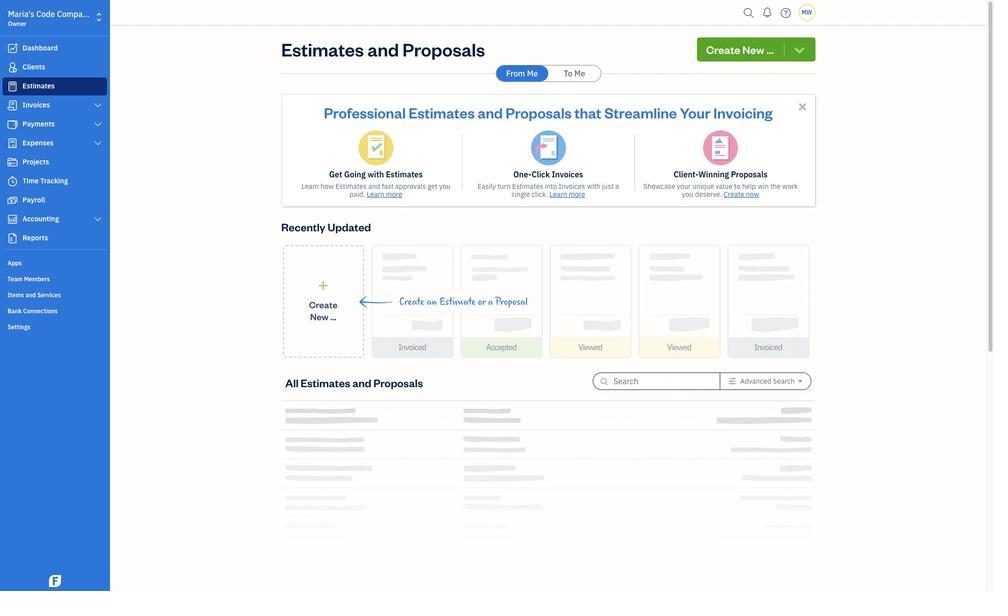 Task type: describe. For each thing, give the bounding box(es) containing it.
mw button
[[799, 4, 816, 21]]

just
[[602, 182, 614, 191]]

payroll
[[23, 196, 45, 205]]

winning
[[699, 170, 729, 180]]

all estimates and proposals
[[285, 376, 423, 390]]

invoicing
[[714, 103, 773, 122]]

chevron large down image for accounting
[[93, 216, 103, 224]]

advanced search
[[741, 377, 795, 386]]

easily turn estimates into invoices with just a single click.
[[478, 182, 619, 199]]

freshbooks image
[[47, 576, 63, 588]]

into
[[545, 182, 557, 191]]

1 invoiced from the left
[[399, 343, 426, 353]]

invoice image
[[7, 101, 19, 111]]

items and services
[[8, 292, 61, 299]]

showcase
[[644, 182, 675, 191]]

work
[[783, 182, 798, 191]]

clients link
[[3, 59, 107, 77]]

fast
[[382, 182, 394, 191]]

new inside the create new …
[[310, 311, 329, 322]]

bank connections link
[[3, 304, 107, 319]]

me for to me
[[574, 69, 585, 79]]

projects link
[[3, 154, 107, 172]]

time
[[23, 177, 39, 186]]

code
[[36, 9, 55, 19]]

estimate image
[[7, 82, 19, 92]]

invoices link
[[3, 97, 107, 115]]

estimates inside learn how estimates and fast approvals get you paid.
[[336, 182, 367, 191]]

0 vertical spatial with
[[368, 170, 384, 180]]

client image
[[7, 63, 19, 73]]

streamline
[[605, 103, 677, 122]]

estimates inside main element
[[23, 82, 55, 91]]

timer image
[[7, 177, 19, 187]]

and inside learn how estimates and fast approvals get you paid.
[[368, 182, 380, 191]]

get going with estimates
[[329, 170, 423, 180]]

chart image
[[7, 215, 19, 225]]

settings
[[8, 324, 30, 331]]

advanced search button
[[721, 374, 811, 390]]

estimates and proposals
[[281, 38, 485, 61]]

me for from me
[[527, 69, 538, 79]]

now
[[746, 190, 759, 199]]

client-
[[674, 170, 699, 180]]

proposal
[[496, 297, 528, 308]]

1 vertical spatial invoices
[[552, 170, 583, 180]]

maria's
[[8, 9, 34, 19]]

payment image
[[7, 120, 19, 130]]

mw
[[802, 9, 812, 16]]

main element
[[0, 0, 135, 592]]

expenses link
[[3, 135, 107, 153]]

plus image
[[318, 281, 329, 291]]

maria's code company owner
[[8, 9, 91, 28]]

owner
[[8, 20, 26, 28]]

report image
[[7, 234, 19, 244]]

updated
[[328, 220, 371, 234]]

from me link
[[496, 66, 548, 82]]

services
[[37, 292, 61, 299]]

more for with
[[386, 190, 402, 199]]

turn
[[498, 182, 511, 191]]

1 vertical spatial a
[[488, 297, 493, 308]]

that
[[575, 103, 602, 122]]

payments link
[[3, 116, 107, 134]]

paid.
[[350, 190, 365, 199]]

learn for get going with estimates
[[367, 190, 384, 199]]

an
[[427, 297, 437, 308]]

from me
[[506, 69, 538, 79]]

expenses
[[23, 139, 54, 148]]

client-winning proposals image
[[703, 131, 738, 166]]

value
[[716, 182, 733, 191]]

expense image
[[7, 139, 19, 149]]

from
[[506, 69, 525, 79]]

members
[[24, 276, 50, 283]]

deserve.
[[695, 190, 722, 199]]

you inside showcase your unique value to help win the work you deserve.
[[682, 190, 694, 199]]

accounting
[[23, 215, 59, 224]]

team
[[8, 276, 23, 283]]

time tracking
[[23, 177, 68, 186]]

bank
[[8, 308, 22, 315]]

win
[[758, 182, 769, 191]]

2 invoiced from the left
[[755, 343, 782, 353]]

get
[[428, 182, 438, 191]]

search image
[[741, 5, 757, 20]]

project image
[[7, 158, 19, 168]]



Task type: locate. For each thing, give the bounding box(es) containing it.
time tracking link
[[3, 173, 107, 191]]

0 vertical spatial chevron large down image
[[93, 121, 103, 129]]

1 horizontal spatial create new … button
[[697, 38, 816, 62]]

to me link
[[549, 66, 601, 82]]

me
[[527, 69, 538, 79], [574, 69, 585, 79]]

learn right "click."
[[550, 190, 567, 199]]

0 vertical spatial create new … button
[[697, 38, 816, 62]]

dashboard link
[[3, 40, 107, 58]]

invoices up payments
[[23, 101, 50, 110]]

with inside easily turn estimates into invoices with just a single click.
[[587, 182, 601, 191]]

learn more down 'get going with estimates'
[[367, 190, 402, 199]]

a right just
[[615, 182, 619, 191]]

1 me from the left
[[527, 69, 538, 79]]

money image
[[7, 196, 19, 206]]

more for invoices
[[569, 190, 585, 199]]

learn right paid.
[[367, 190, 384, 199]]

to me
[[564, 69, 585, 79]]

0 horizontal spatial me
[[527, 69, 538, 79]]

accounting link
[[3, 211, 107, 229]]

team members link
[[3, 272, 107, 287]]

easily
[[478, 182, 496, 191]]

chevron large down image for invoices
[[93, 102, 103, 110]]

new down the plus icon
[[310, 311, 329, 322]]

get
[[329, 170, 342, 180]]

1 learn more from the left
[[367, 190, 402, 199]]

create new … down the plus icon
[[309, 299, 338, 322]]

1 vertical spatial chevron large down image
[[93, 140, 103, 148]]

learn for one-click invoices
[[550, 190, 567, 199]]

chevron large down image down estimates link
[[93, 102, 103, 110]]

notifications image
[[760, 3, 776, 23]]

items and services link
[[3, 288, 107, 303]]

1 horizontal spatial you
[[682, 190, 694, 199]]

client-winning proposals
[[674, 170, 768, 180]]

2 more from the left
[[569, 190, 585, 199]]

chevron large down image up reports link on the left top of the page
[[93, 216, 103, 224]]

0 horizontal spatial viewed
[[578, 343, 603, 353]]

1 horizontal spatial …
[[767, 43, 774, 57]]

dashboard
[[23, 44, 58, 53]]

a right or
[[488, 297, 493, 308]]

0 horizontal spatial with
[[368, 170, 384, 180]]

chevron large down image down invoices link
[[93, 121, 103, 129]]

payments
[[23, 120, 55, 129]]

1 vertical spatial with
[[587, 182, 601, 191]]

learn more for invoices
[[550, 190, 585, 199]]

how
[[321, 182, 334, 191]]

more down 'get going with estimates'
[[386, 190, 402, 199]]

accepted
[[486, 343, 517, 353]]

with
[[368, 170, 384, 180], [587, 182, 601, 191]]

0 horizontal spatial invoiced
[[399, 343, 426, 353]]

create new … button for estimates and proposals
[[697, 38, 816, 62]]

1 vertical spatial create new …
[[309, 299, 338, 322]]

to
[[734, 182, 741, 191]]

1 horizontal spatial viewed
[[667, 343, 692, 353]]

1 vertical spatial new
[[310, 311, 329, 322]]

with left just
[[587, 182, 601, 191]]

the
[[771, 182, 781, 191]]

a
[[615, 182, 619, 191], [488, 297, 493, 308]]

one-click invoices
[[514, 170, 583, 180]]

chevron large down image up projects link
[[93, 140, 103, 148]]

invoices right the 'into'
[[559, 182, 585, 191]]

projects
[[23, 158, 49, 167]]

help
[[742, 182, 756, 191]]

1 horizontal spatial a
[[615, 182, 619, 191]]

learn inside learn how estimates and fast approvals get you paid.
[[301, 182, 319, 191]]

0 vertical spatial …
[[767, 43, 774, 57]]

showcase your unique value to help win the work you deserve.
[[644, 182, 798, 199]]

0 horizontal spatial you
[[439, 182, 451, 191]]

0 vertical spatial invoices
[[23, 101, 50, 110]]

your
[[677, 182, 691, 191]]

0 horizontal spatial a
[[488, 297, 493, 308]]

tracking
[[40, 177, 68, 186]]

estimates
[[281, 38, 364, 61], [23, 82, 55, 91], [409, 103, 475, 122], [386, 170, 423, 180], [336, 182, 367, 191], [512, 182, 544, 191], [301, 376, 350, 390]]

…
[[767, 43, 774, 57], [330, 311, 336, 322]]

1 horizontal spatial learn more
[[550, 190, 585, 199]]

to
[[564, 69, 573, 79]]

team members
[[8, 276, 50, 283]]

1 vertical spatial chevron large down image
[[93, 216, 103, 224]]

company
[[57, 9, 91, 19]]

recently
[[281, 220, 326, 234]]

new down search image
[[743, 43, 765, 57]]

your
[[680, 103, 711, 122]]

me right to
[[574, 69, 585, 79]]

connections
[[23, 308, 58, 315]]

close image
[[797, 101, 809, 113]]

invoices
[[23, 101, 50, 110], [552, 170, 583, 180], [559, 182, 585, 191]]

all
[[285, 376, 299, 390]]

get going with estimates image
[[359, 131, 394, 166]]

1 horizontal spatial more
[[569, 190, 585, 199]]

learn
[[301, 182, 319, 191], [367, 190, 384, 199], [550, 190, 567, 199]]

you
[[439, 182, 451, 191], [682, 190, 694, 199]]

0 vertical spatial chevron large down image
[[93, 102, 103, 110]]

professional
[[324, 103, 406, 122]]

2 learn more from the left
[[550, 190, 585, 199]]

estimates inside easily turn estimates into invoices with just a single click.
[[512, 182, 544, 191]]

you down the client-
[[682, 190, 694, 199]]

1 horizontal spatial create new …
[[706, 43, 774, 57]]

2 chevron large down image from the top
[[93, 216, 103, 224]]

chevron large down image inside invoices link
[[93, 102, 103, 110]]

0 horizontal spatial create new …
[[309, 299, 338, 322]]

0 horizontal spatial new
[[310, 311, 329, 322]]

0 horizontal spatial create new … button
[[283, 246, 364, 358]]

1 chevron large down image from the top
[[93, 121, 103, 129]]

1 chevron large down image from the top
[[93, 102, 103, 110]]

chevron large down image for payments
[[93, 121, 103, 129]]

and
[[368, 38, 399, 61], [478, 103, 503, 122], [368, 182, 380, 191], [25, 292, 36, 299], [353, 376, 371, 390]]

1 horizontal spatial me
[[574, 69, 585, 79]]

reports
[[23, 234, 48, 243]]

invoices up the 'into'
[[552, 170, 583, 180]]

invoices inside easily turn estimates into invoices with just a single click.
[[559, 182, 585, 191]]

you right get
[[439, 182, 451, 191]]

proposals
[[403, 38, 485, 61], [506, 103, 572, 122], [731, 170, 768, 180], [374, 376, 423, 390]]

bank connections
[[8, 308, 58, 315]]

2 viewed from the left
[[667, 343, 692, 353]]

one-click invoices image
[[531, 131, 566, 166]]

apps link
[[3, 256, 107, 271]]

learn more right "click."
[[550, 190, 585, 199]]

reports link
[[3, 230, 107, 248]]

professional estimates and proposals that streamline your invoicing
[[324, 103, 773, 122]]

and inside main element
[[25, 292, 36, 299]]

payroll link
[[3, 192, 107, 210]]

chevrondown image
[[793, 43, 807, 57]]

recently updated
[[281, 220, 371, 234]]

0 horizontal spatial more
[[386, 190, 402, 199]]

0 vertical spatial new
[[743, 43, 765, 57]]

with up learn how estimates and fast approvals get you paid.
[[368, 170, 384, 180]]

1 horizontal spatial learn
[[367, 190, 384, 199]]

a inside easily turn estimates into invoices with just a single click.
[[615, 182, 619, 191]]

apps
[[8, 260, 22, 267]]

1 viewed from the left
[[578, 343, 603, 353]]

chevron large down image inside accounting link
[[93, 216, 103, 224]]

more right the 'into'
[[569, 190, 585, 199]]

2 me from the left
[[574, 69, 585, 79]]

1 horizontal spatial with
[[587, 182, 601, 191]]

items
[[8, 292, 24, 299]]

1 vertical spatial create new … button
[[283, 246, 364, 358]]

caretdown image
[[799, 378, 803, 386]]

chevron large down image
[[93, 121, 103, 129], [93, 216, 103, 224]]

settings image
[[729, 378, 737, 386]]

settings link
[[3, 320, 107, 335]]

2 vertical spatial invoices
[[559, 182, 585, 191]]

chevron large down image inside payments link
[[93, 121, 103, 129]]

learn more for with
[[367, 190, 402, 199]]

invoices inside main element
[[23, 101, 50, 110]]

estimates link
[[3, 78, 107, 96]]

chevron large down image for expenses
[[93, 140, 103, 148]]

learn left how
[[301, 182, 319, 191]]

create new … button
[[697, 38, 816, 62], [283, 246, 364, 358]]

advanced
[[741, 377, 772, 386]]

create now
[[724, 190, 759, 199]]

approvals
[[395, 182, 426, 191]]

me right from
[[527, 69, 538, 79]]

2 chevron large down image from the top
[[93, 140, 103, 148]]

0 vertical spatial create new …
[[706, 43, 774, 57]]

1 vertical spatial …
[[330, 311, 336, 322]]

dashboard image
[[7, 44, 19, 54]]

new
[[743, 43, 765, 57], [310, 311, 329, 322]]

Search text field
[[614, 374, 704, 390]]

0 horizontal spatial learn
[[301, 182, 319, 191]]

create new … down search image
[[706, 43, 774, 57]]

1 horizontal spatial new
[[743, 43, 765, 57]]

chevron large down image
[[93, 102, 103, 110], [93, 140, 103, 148]]

0 horizontal spatial …
[[330, 311, 336, 322]]

create an estimate or a proposal
[[399, 297, 528, 308]]

clients
[[23, 63, 45, 72]]

click
[[532, 170, 550, 180]]

1 more from the left
[[386, 190, 402, 199]]

or
[[478, 297, 486, 308]]

learn how estimates and fast approvals get you paid.
[[301, 182, 451, 199]]

unique
[[693, 182, 714, 191]]

create new …
[[706, 43, 774, 57], [309, 299, 338, 322]]

1 horizontal spatial invoiced
[[755, 343, 782, 353]]

0 horizontal spatial learn more
[[367, 190, 402, 199]]

single
[[512, 190, 530, 199]]

go to help image
[[778, 5, 794, 20]]

2 horizontal spatial learn
[[550, 190, 567, 199]]

0 vertical spatial a
[[615, 182, 619, 191]]

going
[[344, 170, 366, 180]]

you inside learn how estimates and fast approvals get you paid.
[[439, 182, 451, 191]]

create new … button for create an estimate or a proposal
[[283, 246, 364, 358]]



Task type: vqa. For each thing, say whether or not it's contained in the screenshot.
automatically at the right
no



